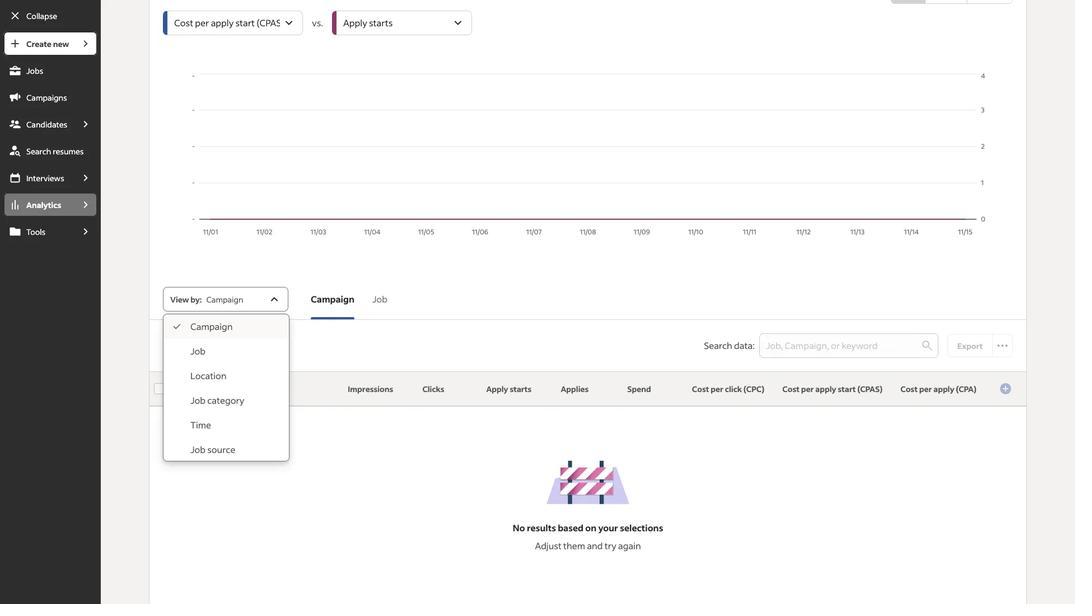 Task type: describe. For each thing, give the bounding box(es) containing it.
interviews link
[[3, 166, 74, 190]]

cost per click (cpc)
[[692, 384, 765, 395]]

candidates
[[26, 119, 67, 129]]

(cpa)
[[956, 384, 977, 395]]

campaign option
[[164, 315, 289, 339]]

per for cost per click (cpc)
[[711, 384, 723, 395]]

per for cost per apply start (cpas)
[[801, 384, 814, 395]]

create
[[26, 39, 51, 49]]

interviews
[[26, 173, 64, 183]]

menu bar containing create new
[[0, 31, 101, 605]]

by:
[[191, 295, 202, 305]]

based
[[558, 523, 584, 534]]

try
[[605, 540, 616, 552]]

campaign inside campaign button
[[311, 294, 354, 305]]

candidates link
[[3, 112, 74, 137]]

applies
[[561, 384, 589, 395]]

no results available image
[[546, 461, 630, 505]]

job left source
[[190, 444, 206, 456]]

jobs link
[[3, 58, 98, 83]]

search resumes link
[[3, 139, 98, 164]]

click
[[725, 384, 742, 395]]

starts
[[510, 384, 532, 395]]

campaign up campaign option
[[206, 295, 243, 305]]

spend
[[627, 384, 651, 395]]

apply
[[486, 384, 508, 395]]

campaign button
[[302, 284, 363, 315]]

start
[[838, 384, 856, 395]]

jobs
[[26, 66, 43, 76]]

time
[[190, 420, 211, 431]]

and
[[587, 540, 603, 552]]

cost per apply (cpa)
[[901, 384, 977, 395]]

selections
[[620, 523, 663, 534]]

tools
[[26, 227, 45, 237]]

cost for cost per apply (cpa)
[[901, 384, 918, 395]]

collapse
[[26, 11, 57, 21]]

adjust them and try again
[[535, 540, 641, 552]]

search for search data:
[[704, 340, 732, 352]]

collapse button
[[3, 3, 98, 28]]

per for cost per apply (cpa)
[[919, 384, 932, 395]]

apply for start
[[815, 384, 836, 395]]

apply for (cpa)
[[934, 384, 954, 395]]

no results based on your selections
[[513, 523, 663, 534]]

view
[[170, 295, 189, 305]]

again
[[618, 540, 641, 552]]

on
[[585, 523, 596, 534]]

vs.
[[312, 17, 323, 29]]

campaigns
[[26, 92, 67, 102]]

(cpc)
[[744, 384, 765, 395]]



Task type: locate. For each thing, give the bounding box(es) containing it.
them
[[563, 540, 585, 552]]

1 cost from the left
[[692, 384, 709, 395]]

list box
[[164, 315, 289, 463]]

campaign left job "button"
[[311, 294, 354, 305]]

analytics
[[26, 200, 61, 210]]

1 per from the left
[[711, 384, 723, 395]]

category
[[207, 395, 244, 407]]

job category
[[190, 395, 244, 407]]

search
[[26, 146, 51, 156], [704, 340, 732, 352]]

campaign inside campaign option
[[190, 321, 233, 333]]

analytics link
[[3, 193, 74, 217]]

2 horizontal spatial per
[[919, 384, 932, 395]]

cost for cost per apply start (cpas)
[[782, 384, 800, 395]]

apply left start
[[815, 384, 836, 395]]

campaign down the view by: campaign
[[190, 321, 233, 333]]

cost
[[692, 384, 709, 395], [782, 384, 800, 395], [901, 384, 918, 395]]

search inside menu bar
[[26, 146, 51, 156]]

per left start
[[801, 384, 814, 395]]

1 horizontal spatial apply
[[934, 384, 954, 395]]

2 cost from the left
[[782, 384, 800, 395]]

1 apply from the left
[[815, 384, 836, 395]]

2 apply from the left
[[934, 384, 954, 395]]

cost right (cpas) on the bottom of the page
[[901, 384, 918, 395]]

source
[[207, 444, 235, 456]]

resumes
[[53, 146, 84, 156]]

job up the time
[[190, 395, 206, 407]]

create new link
[[3, 31, 74, 56]]

job inside "button"
[[372, 294, 387, 305]]

tools link
[[3, 220, 74, 244]]

1 vertical spatial search
[[704, 340, 732, 352]]

adjust
[[535, 540, 562, 552]]

search for search resumes
[[26, 146, 51, 156]]

create new
[[26, 39, 69, 49]]

job button
[[363, 284, 396, 315]]

impressions
[[348, 384, 393, 395]]

0 horizontal spatial apply
[[815, 384, 836, 395]]

job right campaign button
[[372, 294, 387, 305]]

search resumes
[[26, 146, 84, 156]]

0 horizontal spatial search
[[26, 146, 51, 156]]

1 horizontal spatial per
[[801, 384, 814, 395]]

3 cost from the left
[[901, 384, 918, 395]]

0 vertical spatial search
[[26, 146, 51, 156]]

3 per from the left
[[919, 384, 932, 395]]

cost for cost per click (cpc)
[[692, 384, 709, 395]]

clicks
[[422, 384, 444, 395]]

cost left click
[[692, 384, 709, 395]]

job up location
[[190, 346, 206, 357]]

2 horizontal spatial cost
[[901, 384, 918, 395]]

search left data:
[[704, 340, 732, 352]]

view by: campaign
[[170, 295, 243, 305]]

job
[[372, 294, 387, 305], [190, 346, 206, 357], [190, 395, 206, 407], [190, 444, 206, 456]]

list box containing campaign
[[164, 315, 289, 463]]

apply left (cpa)
[[934, 384, 954, 395]]

results
[[527, 523, 556, 534]]

apply
[[815, 384, 836, 395], [934, 384, 954, 395]]

data:
[[734, 340, 755, 352]]

0 horizontal spatial per
[[711, 384, 723, 395]]

(cpas)
[[857, 384, 883, 395]]

region
[[163, 71, 1013, 239]]

1 horizontal spatial cost
[[782, 384, 800, 395]]

per left (cpa)
[[919, 384, 932, 395]]

search up interviews link
[[26, 146, 51, 156]]

2 per from the left
[[801, 384, 814, 395]]

your
[[598, 523, 618, 534]]

no
[[513, 523, 525, 534]]

search data:
[[704, 340, 755, 352]]

cost per apply start (cpas)
[[782, 384, 883, 395]]

apply starts
[[486, 384, 532, 395]]

0 horizontal spatial cost
[[692, 384, 709, 395]]

menu bar
[[0, 31, 101, 605]]

per
[[711, 384, 723, 395], [801, 384, 814, 395], [919, 384, 932, 395]]

per left click
[[711, 384, 723, 395]]

campaign
[[311, 294, 354, 305], [206, 295, 243, 305], [190, 321, 233, 333]]

campaigns link
[[3, 85, 98, 110]]

location
[[190, 370, 227, 382]]

cost right (cpc)
[[782, 384, 800, 395]]

1 horizontal spatial search
[[704, 340, 732, 352]]

new
[[53, 39, 69, 49]]

job source
[[190, 444, 235, 456]]



Task type: vqa. For each thing, say whether or not it's contained in the screenshot.
'and' related to Jobs and campaigns
no



